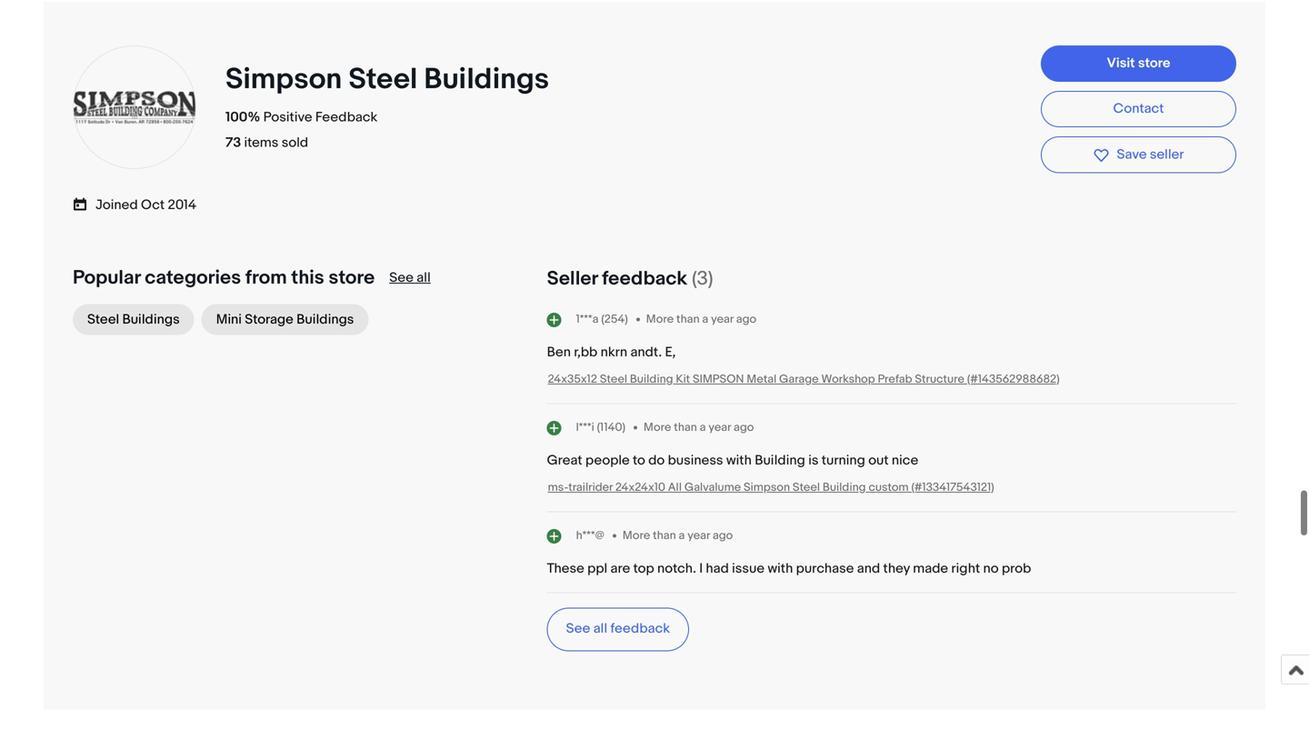Task type: describe. For each thing, give the bounding box(es) containing it.
all
[[668, 480, 682, 495]]

73
[[226, 135, 241, 151]]

24x35x12
[[548, 372, 597, 386]]

custom
[[869, 480, 909, 495]]

mini storage buildings link
[[202, 304, 369, 335]]

24x24x10
[[616, 480, 666, 495]]

steel buildings link
[[73, 304, 194, 335]]

a for notch.
[[679, 529, 685, 543]]

ms-trailrider 24x24x10 all galvalume simpson steel building custom (#133417543121) link
[[548, 480, 995, 495]]

had
[[706, 560, 729, 577]]

positive
[[263, 109, 312, 126]]

h***@
[[576, 529, 605, 543]]

100% positive feedback
[[226, 109, 378, 126]]

1***a
[[576, 312, 599, 326]]

1***a (254)
[[576, 312, 628, 326]]

workshop
[[822, 372, 875, 386]]

andt.
[[631, 344, 662, 360]]

0 vertical spatial building
[[630, 372, 673, 386]]

1 horizontal spatial building
[[755, 452, 806, 469]]

oct
[[141, 197, 165, 213]]

ms-
[[548, 480, 569, 495]]

(#143562988682)
[[967, 372, 1060, 386]]

business
[[668, 452, 723, 469]]

issue
[[732, 560, 765, 577]]

items
[[244, 135, 279, 151]]

73 items sold
[[226, 135, 308, 151]]

visit store link
[[1041, 46, 1237, 82]]

see all feedback link
[[547, 608, 689, 651]]

garage
[[779, 372, 819, 386]]

galvalume
[[685, 480, 741, 495]]

1 vertical spatial feedback
[[611, 620, 670, 637]]

(3)
[[692, 267, 713, 291]]

structure
[[915, 372, 965, 386]]

steel buildings
[[87, 312, 180, 328]]

e,
[[665, 344, 676, 360]]

turning
[[822, 452, 866, 469]]

0 horizontal spatial simpson
[[226, 62, 342, 97]]

do
[[649, 452, 665, 469]]

(1140)
[[597, 420, 626, 434]]

simpson steel buildings
[[226, 62, 549, 97]]

save seller button
[[1041, 137, 1237, 173]]

1 horizontal spatial store
[[1138, 55, 1171, 72]]

popular
[[73, 266, 141, 290]]

out
[[869, 452, 889, 469]]

contact link
[[1041, 91, 1237, 127]]

right
[[952, 560, 980, 577]]

and
[[857, 560, 880, 577]]

purchase
[[796, 560, 854, 577]]

more for top
[[623, 529, 650, 543]]

people
[[586, 452, 630, 469]]

popular categories from this store
[[73, 266, 375, 290]]

sold
[[282, 135, 308, 151]]

24x35x12 steel building kit simpson metal garage workshop prefab structure (#143562988682) link
[[548, 372, 1060, 386]]

ms-trailrider 24x24x10 all galvalume simpson steel building custom (#133417543121)
[[548, 480, 995, 495]]

i
[[699, 560, 703, 577]]

no
[[983, 560, 999, 577]]

than for e,
[[677, 312, 700, 327]]

1 vertical spatial with
[[768, 560, 793, 577]]

are
[[611, 560, 630, 577]]

categories
[[145, 266, 241, 290]]

seller
[[547, 267, 598, 291]]

save
[[1117, 147, 1147, 163]]

this
[[291, 266, 324, 290]]

feedback
[[315, 109, 378, 126]]

ben r,bb nkrn andt.   e,
[[547, 344, 676, 360]]

prob
[[1002, 560, 1031, 577]]

all for see all
[[417, 270, 431, 286]]

steel down is
[[793, 480, 820, 495]]



Task type: vqa. For each thing, say whether or not it's contained in the screenshot.
How fees work
no



Task type: locate. For each thing, give the bounding box(es) containing it.
more up the e,
[[646, 312, 674, 327]]

simpson steel buildings image
[[71, 91, 198, 124]]

mini
[[216, 312, 242, 328]]

building down turning
[[823, 480, 866, 495]]

1 vertical spatial ago
[[734, 421, 754, 435]]

joined
[[95, 197, 138, 213]]

0 horizontal spatial building
[[630, 372, 673, 386]]

more for do
[[644, 421, 671, 435]]

more up the top
[[623, 529, 650, 543]]

see for see all feedback
[[566, 620, 590, 637]]

1 horizontal spatial buildings
[[297, 312, 354, 328]]

ago for business
[[734, 421, 754, 435]]

a up notch.
[[679, 529, 685, 543]]

2014
[[168, 197, 197, 213]]

1 vertical spatial simpson
[[744, 480, 790, 495]]

2 vertical spatial ago
[[713, 529, 733, 543]]

1 vertical spatial building
[[755, 452, 806, 469]]

a for e,
[[702, 312, 709, 327]]

1 horizontal spatial all
[[594, 620, 608, 637]]

2 horizontal spatial buildings
[[424, 62, 549, 97]]

0 horizontal spatial with
[[726, 452, 752, 469]]

prefab
[[878, 372, 912, 386]]

1 vertical spatial all
[[594, 620, 608, 637]]

0 vertical spatial more than a year ago
[[646, 312, 757, 327]]

year down (3)
[[711, 312, 734, 327]]

with
[[726, 452, 752, 469], [768, 560, 793, 577]]

they
[[883, 560, 910, 577]]

0 vertical spatial more
[[646, 312, 674, 327]]

1 vertical spatial more than a year ago
[[644, 421, 754, 435]]

0 horizontal spatial buildings
[[122, 312, 180, 328]]

nice
[[892, 452, 919, 469]]

ago for notch.
[[713, 529, 733, 543]]

0 horizontal spatial store
[[329, 266, 375, 290]]

feedback down the top
[[611, 620, 670, 637]]

0 vertical spatial see
[[389, 270, 414, 286]]

simpson
[[693, 372, 744, 386]]

simpson steel buildings link
[[226, 62, 556, 97]]

2 vertical spatial year
[[688, 529, 710, 543]]

ben
[[547, 344, 571, 360]]

than up business
[[674, 421, 697, 435]]

great
[[547, 452, 583, 469]]

1 horizontal spatial simpson
[[744, 480, 790, 495]]

0 vertical spatial simpson
[[226, 62, 342, 97]]

a
[[702, 312, 709, 327], [700, 421, 706, 435], [679, 529, 685, 543]]

more than a year ago up business
[[644, 421, 754, 435]]

l***i (1140)
[[576, 420, 626, 434]]

1 vertical spatial see
[[566, 620, 590, 637]]

2 vertical spatial more
[[623, 529, 650, 543]]

to
[[633, 452, 646, 469]]

than down (3)
[[677, 312, 700, 327]]

building
[[630, 372, 673, 386], [755, 452, 806, 469], [823, 480, 866, 495]]

0 vertical spatial store
[[1138, 55, 1171, 72]]

ago up great people to do business with building is turning out nice
[[734, 421, 754, 435]]

text__icon wrapper image
[[73, 194, 95, 212]]

see all
[[389, 270, 431, 286]]

store right this
[[329, 266, 375, 290]]

0 vertical spatial feedback
[[602, 267, 688, 291]]

great people to do business with building is turning out nice
[[547, 452, 919, 469]]

seller feedback (3)
[[547, 267, 713, 291]]

year for business
[[709, 421, 731, 435]]

all
[[417, 270, 431, 286], [594, 620, 608, 637]]

more than a year ago up notch.
[[623, 529, 733, 543]]

steel
[[349, 62, 418, 97], [87, 312, 119, 328], [600, 372, 627, 386], [793, 480, 820, 495]]

1 horizontal spatial see
[[566, 620, 590, 637]]

ago
[[736, 312, 757, 327], [734, 421, 754, 435], [713, 529, 733, 543]]

metal
[[747, 372, 777, 386]]

year for notch.
[[688, 529, 710, 543]]

save seller
[[1117, 147, 1184, 163]]

joined oct 2014
[[95, 197, 197, 213]]

ago up had
[[713, 529, 733, 543]]

feedback up (254)
[[602, 267, 688, 291]]

ppl
[[588, 560, 608, 577]]

(#133417543121)
[[912, 480, 995, 495]]

a for business
[[700, 421, 706, 435]]

0 vertical spatial a
[[702, 312, 709, 327]]

1 vertical spatial than
[[674, 421, 697, 435]]

0 vertical spatial year
[[711, 312, 734, 327]]

year for e,
[[711, 312, 734, 327]]

mini storage buildings
[[216, 312, 354, 328]]

simpson
[[226, 62, 342, 97], [744, 480, 790, 495]]

building down andt.
[[630, 372, 673, 386]]

more than a year ago for notch.
[[623, 529, 733, 543]]

is
[[809, 452, 819, 469]]

more than a year ago for business
[[644, 421, 754, 435]]

from
[[245, 266, 287, 290]]

1 vertical spatial more
[[644, 421, 671, 435]]

a up business
[[700, 421, 706, 435]]

ago for e,
[[736, 312, 757, 327]]

more
[[646, 312, 674, 327], [644, 421, 671, 435], [623, 529, 650, 543]]

with up galvalume
[[726, 452, 752, 469]]

2 horizontal spatial building
[[823, 480, 866, 495]]

visit
[[1107, 55, 1135, 72]]

storage
[[245, 312, 294, 328]]

trailrider
[[569, 480, 613, 495]]

seller
[[1150, 147, 1184, 163]]

2 vertical spatial more than a year ago
[[623, 529, 733, 543]]

0 vertical spatial all
[[417, 270, 431, 286]]

steel up feedback
[[349, 62, 418, 97]]

simpson down great people to do business with building is turning out nice
[[744, 480, 790, 495]]

2 vertical spatial a
[[679, 529, 685, 543]]

these
[[547, 560, 585, 577]]

2 vertical spatial building
[[823, 480, 866, 495]]

see all link
[[389, 270, 431, 286]]

kit
[[676, 372, 690, 386]]

0 vertical spatial ago
[[736, 312, 757, 327]]

buildings
[[424, 62, 549, 97], [122, 312, 180, 328], [297, 312, 354, 328]]

buildings for mini storage buildings
[[297, 312, 354, 328]]

1 vertical spatial store
[[329, 266, 375, 290]]

steel down nkrn
[[600, 372, 627, 386]]

made
[[913, 560, 948, 577]]

ago up metal
[[736, 312, 757, 327]]

2 vertical spatial than
[[653, 529, 676, 543]]

r,bb
[[574, 344, 598, 360]]

nkrn
[[601, 344, 628, 360]]

100%
[[226, 109, 260, 126]]

0 vertical spatial with
[[726, 452, 752, 469]]

building up ms-trailrider 24x24x10 all galvalume simpson steel building custom (#133417543121)
[[755, 452, 806, 469]]

top
[[633, 560, 654, 577]]

0 vertical spatial than
[[677, 312, 700, 327]]

more up do
[[644, 421, 671, 435]]

more than a year ago down (3)
[[646, 312, 757, 327]]

1 horizontal spatial with
[[768, 560, 793, 577]]

(254)
[[601, 312, 628, 326]]

buildings for simpson steel buildings
[[424, 62, 549, 97]]

store right visit
[[1138, 55, 1171, 72]]

visit store
[[1107, 55, 1171, 72]]

than
[[677, 312, 700, 327], [674, 421, 697, 435], [653, 529, 676, 543]]

1 vertical spatial a
[[700, 421, 706, 435]]

more than a year ago
[[646, 312, 757, 327], [644, 421, 754, 435], [623, 529, 733, 543]]

than for business
[[674, 421, 697, 435]]

than up notch.
[[653, 529, 676, 543]]

l***i
[[576, 420, 594, 434]]

year up i
[[688, 529, 710, 543]]

these ppl are top notch. i had issue with purchase and they made right no prob
[[547, 560, 1031, 577]]

all for see all feedback
[[594, 620, 608, 637]]

a down (3)
[[702, 312, 709, 327]]

see for see all
[[389, 270, 414, 286]]

than for notch.
[[653, 529, 676, 543]]

1 vertical spatial year
[[709, 421, 731, 435]]

see inside see all feedback link
[[566, 620, 590, 637]]

simpson up positive
[[226, 62, 342, 97]]

see all feedback
[[566, 620, 670, 637]]

more for andt.
[[646, 312, 674, 327]]

steel down popular
[[87, 312, 119, 328]]

notch.
[[657, 560, 696, 577]]

with right issue
[[768, 560, 793, 577]]

contact
[[1114, 101, 1164, 117]]

0 horizontal spatial all
[[417, 270, 431, 286]]

0 horizontal spatial see
[[389, 270, 414, 286]]

24x35x12 steel building kit simpson metal garage workshop prefab structure (#143562988682)
[[548, 372, 1060, 386]]

more than a year ago for e,
[[646, 312, 757, 327]]

year up great people to do business with building is turning out nice
[[709, 421, 731, 435]]



